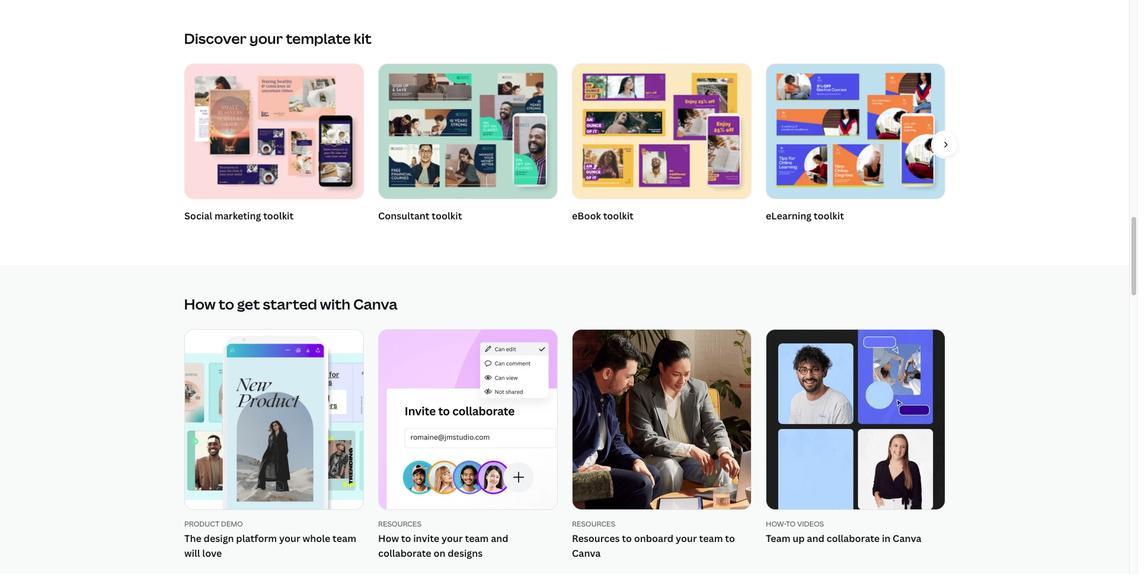 Task type: vqa. For each thing, say whether or not it's contained in the screenshot.
time
no



Task type: locate. For each thing, give the bounding box(es) containing it.
collaborate
[[827, 532, 880, 545], [378, 547, 431, 560]]

to
[[219, 294, 234, 314], [786, 519, 796, 529], [401, 532, 411, 545], [622, 532, 632, 545], [725, 532, 735, 545]]

0 horizontal spatial collaborate
[[378, 547, 431, 560]]

started
[[263, 294, 317, 314]]

0 horizontal spatial team
[[333, 532, 356, 545]]

collaborate left in
[[827, 532, 880, 545]]

1 and from the left
[[491, 532, 508, 545]]

toolkit for elearning toolkit
[[814, 209, 844, 222]]

0 horizontal spatial canva
[[354, 294, 398, 314]]

your right onboard
[[676, 532, 697, 545]]

and inside the how-to videos team up and collaborate in canva
[[807, 532, 825, 545]]

discover
[[184, 29, 247, 48]]

your
[[250, 29, 283, 48], [279, 532, 300, 545], [442, 532, 463, 545], [676, 532, 697, 545]]

will
[[184, 547, 200, 560]]

0 vertical spatial collaborate
[[827, 532, 880, 545]]

to left invite at the bottom left
[[401, 532, 411, 545]]

0 vertical spatial canva
[[354, 294, 398, 314]]

toolkit right consultant
[[432, 209, 462, 222]]

1 horizontal spatial and
[[807, 532, 825, 545]]

tile3 image
[[573, 330, 751, 509]]

0 horizontal spatial how
[[184, 294, 216, 314]]

toolkit right elearning
[[814, 209, 844, 222]]

resources resources to onboard your team to canva
[[572, 519, 735, 560]]

1 vertical spatial how
[[378, 532, 399, 545]]

4 toolkit from the left
[[814, 209, 844, 222]]

kit
[[354, 29, 372, 48]]

toolkit inside 'link'
[[814, 209, 844, 222]]

toolkit right the "ebook"
[[603, 209, 634, 222]]

team right the "whole"
[[333, 532, 356, 545]]

your inside the product demo the design platform your whole team will love
[[279, 532, 300, 545]]

team up designs
[[465, 532, 489, 545]]

your left the "whole"
[[279, 532, 300, 545]]

resources
[[378, 519, 421, 529], [572, 519, 615, 529], [572, 532, 620, 545]]

on
[[434, 547, 445, 560]]

tile 4 image
[[767, 330, 945, 509]]

love
[[202, 547, 222, 560]]

1 horizontal spatial collaborate
[[827, 532, 880, 545]]

demo
[[221, 519, 243, 529]]

social
[[184, 209, 212, 222]]

2 team from the left
[[465, 532, 489, 545]]

toolkit
[[263, 209, 294, 222], [432, 209, 462, 222], [603, 209, 634, 222], [814, 209, 844, 222]]

team right onboard
[[699, 532, 723, 545]]

how left invite at the bottom left
[[378, 532, 399, 545]]

social marketing toolkit link
[[184, 63, 364, 226]]

ebook toolkit link
[[572, 63, 752, 226]]

1 horizontal spatial how
[[378, 532, 399, 545]]

and
[[491, 532, 508, 545], [807, 532, 825, 545]]

2 and from the left
[[807, 532, 825, 545]]

to up up
[[786, 519, 796, 529]]

2 horizontal spatial canva
[[893, 532, 922, 545]]

toolkit right the marketing
[[263, 209, 294, 222]]

consultant toolkit
[[378, 209, 462, 222]]

collaborate down invite at the bottom left
[[378, 547, 431, 560]]

product
[[184, 519, 219, 529]]

0 horizontal spatial and
[[491, 532, 508, 545]]

your up on
[[442, 532, 463, 545]]

3 toolkit from the left
[[603, 209, 634, 222]]

elearning toolkit link
[[766, 63, 946, 226]]

2 toolkit from the left
[[432, 209, 462, 222]]

1 toolkit from the left
[[263, 209, 294, 222]]

product demo the design platform your whole team will love
[[184, 519, 356, 560]]

2 horizontal spatial team
[[699, 532, 723, 545]]

2 vertical spatial canva
[[572, 547, 601, 560]]

canva
[[354, 294, 398, 314], [893, 532, 922, 545], [572, 547, 601, 560]]

1 vertical spatial collaborate
[[378, 547, 431, 560]]

get
[[237, 294, 260, 314]]

team for how
[[465, 532, 489, 545]]

with
[[320, 294, 351, 314]]

resources inside "resources how to invite your team and collaborate on designs"
[[378, 519, 421, 529]]

how left "get"
[[184, 294, 216, 314]]

1 vertical spatial canva
[[893, 532, 922, 545]]

elearning
[[766, 209, 812, 222]]

team inside the product demo the design platform your whole team will love
[[333, 532, 356, 545]]

how-
[[766, 519, 786, 529]]

team inside resources resources to onboard your team to canva
[[699, 532, 723, 545]]

your right discover
[[250, 29, 283, 48]]

how
[[184, 294, 216, 314], [378, 532, 399, 545]]

team inside "resources how to invite your team and collaborate on designs"
[[465, 532, 489, 545]]

1 horizontal spatial canva
[[572, 547, 601, 560]]

how to get started with canva
[[184, 294, 398, 314]]

design
[[203, 532, 234, 545]]

1 horizontal spatial team
[[465, 532, 489, 545]]

team
[[766, 532, 791, 545]]

team
[[333, 532, 356, 545], [465, 532, 489, 545], [699, 532, 723, 545]]

team for resources
[[699, 532, 723, 545]]

3 team from the left
[[699, 532, 723, 545]]

elearning toolkit
[[766, 209, 844, 222]]

1 team from the left
[[333, 532, 356, 545]]

how-to videos team up and collaborate in canva
[[766, 519, 922, 545]]



Task type: describe. For each thing, give the bounding box(es) containing it.
your inside "resources how to invite your team and collaborate on designs"
[[442, 532, 463, 545]]

product demo_w1536xh1536_6dbaf3ed09248033b48b442d991ca9b54fe907fee1f1bd97b764b8190b227153 image
[[185, 330, 363, 509]]

canva inside the how-to videos team up and collaborate in canva
[[893, 532, 922, 545]]

how inside "resources how to invite your team and collaborate on designs"
[[378, 532, 399, 545]]

to left "get"
[[219, 294, 234, 314]]

0 vertical spatial how
[[184, 294, 216, 314]]

consultant toolkit link
[[378, 63, 558, 226]]

resources for how
[[378, 519, 421, 529]]

to left onboard
[[622, 532, 632, 545]]

marketing
[[214, 209, 261, 222]]

to left team
[[725, 532, 735, 545]]

resources how to invite your team and collaborate on designs
[[378, 519, 508, 560]]

ebook
[[572, 209, 601, 222]]

onboard
[[634, 532, 674, 545]]

designs
[[448, 547, 483, 560]]

whole
[[303, 532, 330, 545]]

your inside resources resources to onboard your team to canva
[[676, 532, 697, 545]]

canva inside resources resources to onboard your team to canva
[[572, 547, 601, 560]]

tile2 image
[[379, 330, 557, 509]]

collaborate inside "resources how to invite your team and collaborate on designs"
[[378, 547, 431, 560]]

discover your template kit
[[184, 29, 372, 48]]

in
[[882, 532, 891, 545]]

up
[[793, 532, 805, 545]]

resources for resources
[[572, 519, 615, 529]]

collaborate inside the how-to videos team up and collaborate in canva
[[827, 532, 880, 545]]

toolkit for ebook toolkit
[[603, 209, 634, 222]]

toolkit for consultant toolkit
[[432, 209, 462, 222]]

invite
[[413, 532, 439, 545]]

to inside the how-to videos team up and collaborate in canva
[[786, 519, 796, 529]]

template
[[286, 29, 351, 48]]

to inside "resources how to invite your team and collaborate on designs"
[[401, 532, 411, 545]]

videos
[[797, 519, 824, 529]]

and inside "resources how to invite your team and collaborate on designs"
[[491, 532, 508, 545]]

social marketing toolkit
[[184, 209, 294, 222]]

ebook toolkit
[[572, 209, 634, 222]]

consultant
[[378, 209, 430, 222]]

platform
[[236, 532, 277, 545]]

the
[[184, 532, 201, 545]]



